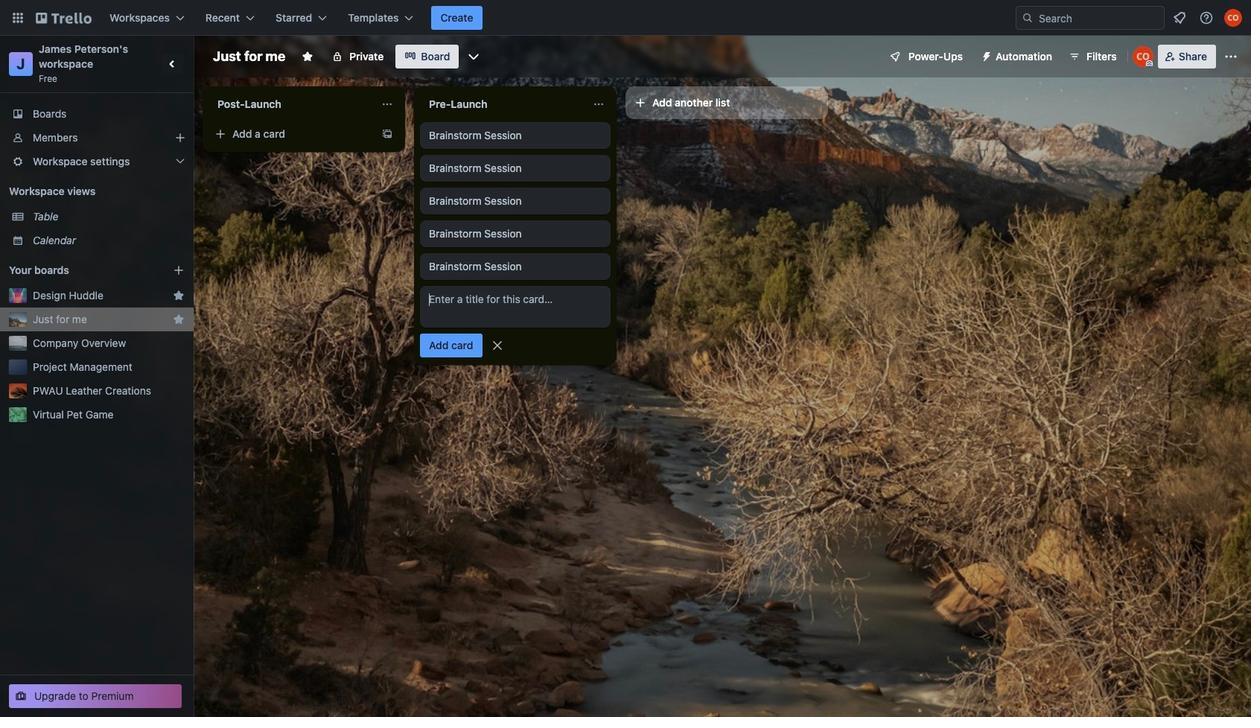 Task type: locate. For each thing, give the bounding box(es) containing it.
None text field
[[209, 92, 375, 116], [420, 92, 587, 116], [209, 92, 375, 116], [420, 92, 587, 116]]

0 vertical spatial starred icon image
[[173, 290, 185, 302]]

open information menu image
[[1199, 10, 1214, 25]]

starred icon image
[[173, 290, 185, 302], [173, 314, 185, 326]]

star or unstar board image
[[302, 51, 314, 63]]

1 vertical spatial starred icon image
[[173, 314, 185, 326]]

0 notifications image
[[1171, 9, 1189, 27]]

christina overa (christinaovera) image right open information menu icon
[[1225, 9, 1242, 27]]

back to home image
[[36, 6, 92, 30]]

christina overa (christinaovera) image down search field
[[1133, 46, 1154, 67]]

0 vertical spatial christina overa (christinaovera) image
[[1225, 9, 1242, 27]]

show menu image
[[1224, 49, 1239, 64]]

christina overa (christinaovera) image
[[1225, 9, 1242, 27], [1133, 46, 1154, 67]]

1 vertical spatial christina overa (christinaovera) image
[[1133, 46, 1154, 67]]

Search field
[[1034, 7, 1164, 28]]

this member is an admin of this board. image
[[1146, 60, 1153, 67]]

1 horizontal spatial christina overa (christinaovera) image
[[1225, 9, 1242, 27]]

2 starred icon image from the top
[[173, 314, 185, 326]]



Task type: vqa. For each thing, say whether or not it's contained in the screenshot.
Board name text box
yes



Task type: describe. For each thing, give the bounding box(es) containing it.
sm image
[[975, 45, 996, 66]]

workspace navigation collapse icon image
[[162, 54, 183, 74]]

create from template… image
[[381, 128, 393, 140]]

1 starred icon image from the top
[[173, 290, 185, 302]]

add board image
[[173, 264, 185, 276]]

cancel image
[[490, 338, 505, 353]]

your boards with 6 items element
[[9, 261, 150, 279]]

0 horizontal spatial christina overa (christinaovera) image
[[1133, 46, 1154, 67]]

search image
[[1022, 12, 1034, 24]]

Enter a title for this card… text field
[[420, 286, 611, 328]]

primary element
[[0, 0, 1251, 36]]

Board name text field
[[206, 45, 293, 69]]

customize views image
[[467, 49, 481, 64]]



